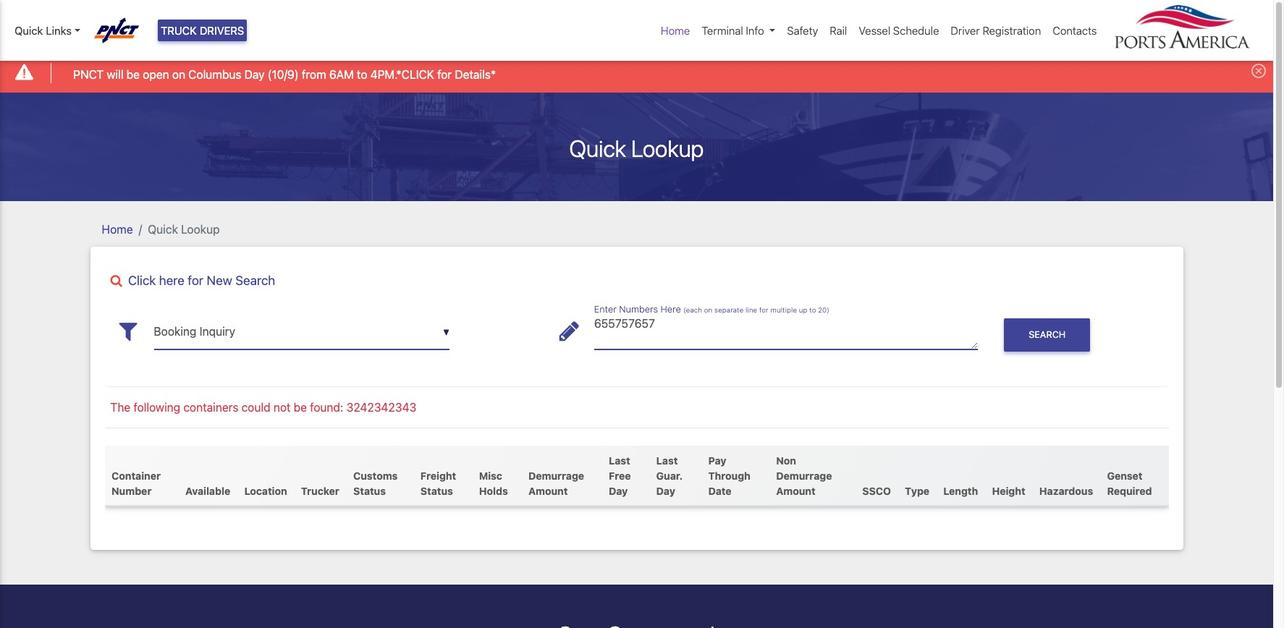 Task type: describe. For each thing, give the bounding box(es) containing it.
click here for new search link
[[105, 273, 1169, 288]]

freight
[[420, 470, 456, 482]]

0 vertical spatial home link
[[655, 17, 696, 44]]

for inside "link"
[[188, 273, 203, 288]]

1 vertical spatial be
[[294, 401, 307, 414]]

to for 4pm.*click
[[357, 68, 367, 81]]

registration
[[983, 24, 1041, 37]]

4pm.*click
[[370, 68, 434, 81]]

3242342343
[[346, 401, 416, 414]]

status for customs status
[[353, 485, 386, 497]]

container
[[112, 470, 161, 482]]

contacts link
[[1047, 17, 1103, 44]]

customs
[[353, 470, 398, 482]]

search image
[[110, 275, 122, 287]]

holds
[[479, 485, 508, 497]]

1 horizontal spatial quick lookup
[[569, 134, 704, 162]]

terminal info link
[[696, 17, 781, 44]]

enter
[[594, 303, 617, 314]]

to for 20)
[[809, 305, 816, 313]]

quick links
[[14, 24, 72, 37]]

vessel schedule link
[[853, 17, 945, 44]]

(each
[[683, 305, 702, 313]]

1 demurrage from the left
[[528, 470, 584, 482]]

be inside alert
[[126, 68, 140, 81]]

pay
[[708, 454, 726, 467]]

line
[[746, 305, 757, 313]]

drivers
[[200, 24, 244, 37]]

hazardous
[[1039, 485, 1093, 497]]

genset
[[1107, 470, 1143, 482]]

type
[[905, 485, 929, 497]]

day inside alert
[[244, 68, 265, 81]]

search inside click here for new search "link"
[[235, 273, 275, 288]]

0 vertical spatial quick
[[14, 24, 43, 37]]

info
[[746, 24, 764, 37]]

up
[[799, 305, 807, 313]]

rail
[[830, 24, 847, 37]]

misc holds
[[479, 470, 508, 497]]

could
[[241, 401, 270, 414]]

click here for new search
[[128, 273, 275, 288]]

for inside enter numbers here (each on separate line for multiple up to 20)
[[759, 305, 768, 313]]

2 demurrage from the left
[[776, 470, 832, 482]]

day for last free day
[[609, 485, 628, 497]]

through
[[708, 470, 750, 482]]

1 vertical spatial lookup
[[181, 223, 220, 236]]

length
[[943, 485, 978, 497]]

here
[[660, 303, 681, 314]]

columbus
[[188, 68, 241, 81]]

misc
[[479, 470, 502, 482]]

height
[[992, 485, 1025, 497]]

non demurrage amount
[[776, 454, 832, 497]]

number
[[112, 485, 152, 497]]

pnct will be open on columbus day (10/9) from 6am to 4pm.*click for details* alert
[[0, 53, 1273, 92]]

trucker
[[301, 485, 339, 497]]

search inside search button
[[1029, 330, 1066, 340]]

truck drivers link
[[158, 20, 247, 42]]

▼
[[443, 327, 450, 338]]

truck drivers
[[161, 24, 244, 37]]

found:
[[310, 401, 343, 414]]

date
[[708, 485, 732, 497]]

pnct
[[73, 68, 104, 81]]

(10/9)
[[268, 68, 299, 81]]

enter numbers here (each on separate line for multiple up to 20)
[[594, 303, 829, 314]]

3242342343 text field
[[594, 314, 978, 349]]

for inside alert
[[437, 68, 452, 81]]

day for last guar. day
[[656, 485, 675, 497]]

available
[[185, 485, 230, 497]]



Task type: locate. For each thing, give the bounding box(es) containing it.
truck
[[161, 24, 197, 37]]

last free day
[[609, 454, 631, 497]]

0 horizontal spatial for
[[188, 273, 203, 288]]

1 horizontal spatial for
[[437, 68, 452, 81]]

genset required
[[1107, 470, 1152, 497]]

home link up the search icon
[[102, 223, 133, 236]]

1 horizontal spatial status
[[420, 485, 453, 497]]

0 horizontal spatial be
[[126, 68, 140, 81]]

here
[[159, 273, 184, 288]]

demurrage down non
[[776, 470, 832, 482]]

home left terminal
[[661, 24, 690, 37]]

required
[[1107, 485, 1152, 497]]

contacts
[[1053, 24, 1097, 37]]

to inside enter numbers here (each on separate line for multiple up to 20)
[[809, 305, 816, 313]]

1 last from the left
[[609, 454, 630, 467]]

last for last free day
[[609, 454, 630, 467]]

driver registration
[[951, 24, 1041, 37]]

0 horizontal spatial quick
[[14, 24, 43, 37]]

the following containers could not be found: 3242342343
[[110, 401, 416, 414]]

1 vertical spatial home link
[[102, 223, 133, 236]]

0 horizontal spatial lookup
[[181, 223, 220, 236]]

20)
[[818, 305, 829, 313]]

on for separate
[[704, 305, 712, 313]]

1 horizontal spatial be
[[294, 401, 307, 414]]

quick links link
[[14, 22, 80, 39]]

guar.
[[656, 470, 683, 482]]

day inside last guar. day
[[656, 485, 675, 497]]

last inside last guar. day
[[656, 454, 678, 467]]

0 horizontal spatial on
[[172, 68, 185, 81]]

day down guar.
[[656, 485, 675, 497]]

freight status
[[420, 470, 456, 497]]

close image
[[1251, 64, 1266, 78]]

2 horizontal spatial day
[[656, 485, 675, 497]]

1 horizontal spatial day
[[609, 485, 628, 497]]

amount right holds
[[528, 485, 568, 497]]

the
[[110, 401, 130, 414]]

2 horizontal spatial quick
[[569, 134, 626, 162]]

home link left terminal
[[655, 17, 696, 44]]

lookup
[[631, 134, 704, 162], [181, 223, 220, 236]]

1 vertical spatial quick lookup
[[148, 223, 220, 236]]

on inside alert
[[172, 68, 185, 81]]

demurrage right misc holds
[[528, 470, 584, 482]]

containers
[[183, 401, 238, 414]]

last
[[609, 454, 630, 467], [656, 454, 678, 467]]

2 amount from the left
[[776, 485, 816, 497]]

pay through date
[[708, 454, 750, 497]]

0 horizontal spatial status
[[353, 485, 386, 497]]

for
[[437, 68, 452, 81], [188, 273, 203, 288], [759, 305, 768, 313]]

vessel schedule
[[859, 24, 939, 37]]

schedule
[[893, 24, 939, 37]]

status down freight
[[420, 485, 453, 497]]

will
[[107, 68, 123, 81]]

2 vertical spatial quick
[[148, 223, 178, 236]]

status down "customs"
[[353, 485, 386, 497]]

1 vertical spatial quick
[[569, 134, 626, 162]]

separate
[[714, 305, 744, 313]]

1 horizontal spatial amount
[[776, 485, 816, 497]]

terminal info
[[702, 24, 764, 37]]

numbers
[[619, 303, 658, 314]]

0 horizontal spatial quick lookup
[[148, 223, 220, 236]]

0 vertical spatial search
[[235, 273, 275, 288]]

demurrage
[[528, 470, 584, 482], [776, 470, 832, 482]]

safety link
[[781, 17, 824, 44]]

2 horizontal spatial for
[[759, 305, 768, 313]]

status for freight status
[[420, 485, 453, 497]]

on inside enter numbers here (each on separate line for multiple up to 20)
[[704, 305, 712, 313]]

last up guar.
[[656, 454, 678, 467]]

amount down non
[[776, 485, 816, 497]]

on for columbus
[[172, 68, 185, 81]]

last inside the last free day
[[609, 454, 630, 467]]

1 vertical spatial on
[[704, 305, 712, 313]]

0 horizontal spatial day
[[244, 68, 265, 81]]

be right will
[[126, 68, 140, 81]]

location
[[244, 485, 287, 497]]

1 horizontal spatial lookup
[[631, 134, 704, 162]]

0 horizontal spatial home link
[[102, 223, 133, 236]]

on right the open
[[172, 68, 185, 81]]

1 amount from the left
[[528, 485, 568, 497]]

terminal
[[702, 24, 743, 37]]

be right not
[[294, 401, 307, 414]]

1 horizontal spatial quick
[[148, 223, 178, 236]]

amount inside demurrage amount
[[528, 485, 568, 497]]

1 horizontal spatial on
[[704, 305, 712, 313]]

from
[[302, 68, 326, 81]]

0 vertical spatial home
[[661, 24, 690, 37]]

0 horizontal spatial search
[[235, 273, 275, 288]]

free
[[609, 470, 631, 482]]

0 horizontal spatial demurrage
[[528, 470, 584, 482]]

for left details*
[[437, 68, 452, 81]]

rail link
[[824, 17, 853, 44]]

0 vertical spatial to
[[357, 68, 367, 81]]

2 last from the left
[[656, 454, 678, 467]]

0 vertical spatial be
[[126, 68, 140, 81]]

1 status from the left
[[353, 485, 386, 497]]

last guar. day
[[656, 454, 683, 497]]

None text field
[[154, 314, 450, 349]]

day
[[244, 68, 265, 81], [609, 485, 628, 497], [656, 485, 675, 497]]

0 vertical spatial lookup
[[631, 134, 704, 162]]

for right line
[[759, 305, 768, 313]]

pnct will be open on columbus day (10/9) from 6am to 4pm.*click for details*
[[73, 68, 496, 81]]

last up free
[[609, 454, 630, 467]]

status inside customs status
[[353, 485, 386, 497]]

status inside the freight status
[[420, 485, 453, 497]]

1 vertical spatial for
[[188, 273, 203, 288]]

0 horizontal spatial amount
[[528, 485, 568, 497]]

customs status
[[353, 470, 398, 497]]

pnct will be open on columbus day (10/9) from 6am to 4pm.*click for details* link
[[73, 66, 496, 83]]

day left (10/9) at left
[[244, 68, 265, 81]]

new
[[207, 273, 232, 288]]

safety
[[787, 24, 818, 37]]

2 status from the left
[[420, 485, 453, 497]]

container number
[[112, 470, 161, 497]]

for right here at the left top of the page
[[188, 273, 203, 288]]

not
[[273, 401, 291, 414]]

multiple
[[770, 305, 797, 313]]

vessel
[[859, 24, 890, 37]]

quick lookup
[[569, 134, 704, 162], [148, 223, 220, 236]]

be
[[126, 68, 140, 81], [294, 401, 307, 414]]

driver registration link
[[945, 17, 1047, 44]]

day inside the last free day
[[609, 485, 628, 497]]

1 horizontal spatial to
[[809, 305, 816, 313]]

details*
[[455, 68, 496, 81]]

last for last guar. day
[[656, 454, 678, 467]]

0 vertical spatial for
[[437, 68, 452, 81]]

2 vertical spatial for
[[759, 305, 768, 313]]

1 horizontal spatial home
[[661, 24, 690, 37]]

search button
[[1004, 318, 1090, 352]]

0 horizontal spatial home
[[102, 223, 133, 236]]

search
[[235, 273, 275, 288], [1029, 330, 1066, 340]]

driver
[[951, 24, 980, 37]]

day down free
[[609, 485, 628, 497]]

links
[[46, 24, 72, 37]]

amount inside non demurrage amount
[[776, 485, 816, 497]]

click
[[128, 273, 156, 288]]

1 vertical spatial search
[[1029, 330, 1066, 340]]

home
[[661, 24, 690, 37], [102, 223, 133, 236]]

6am
[[329, 68, 354, 81]]

demurrage amount
[[528, 470, 584, 497]]

0 horizontal spatial last
[[609, 454, 630, 467]]

1 horizontal spatial demurrage
[[776, 470, 832, 482]]

1 vertical spatial to
[[809, 305, 816, 313]]

home link
[[655, 17, 696, 44], [102, 223, 133, 236]]

1 horizontal spatial search
[[1029, 330, 1066, 340]]

1 horizontal spatial last
[[656, 454, 678, 467]]

0 vertical spatial quick lookup
[[569, 134, 704, 162]]

non
[[776, 454, 796, 467]]

to right 6am
[[357, 68, 367, 81]]

on right (each
[[704, 305, 712, 313]]

1 horizontal spatial home link
[[655, 17, 696, 44]]

to right up
[[809, 305, 816, 313]]

0 horizontal spatial to
[[357, 68, 367, 81]]

0 vertical spatial on
[[172, 68, 185, 81]]

open
[[143, 68, 169, 81]]

status
[[353, 485, 386, 497], [420, 485, 453, 497]]

home up the search icon
[[102, 223, 133, 236]]

ssco
[[862, 485, 891, 497]]

to
[[357, 68, 367, 81], [809, 305, 816, 313]]

following
[[134, 401, 180, 414]]

to inside alert
[[357, 68, 367, 81]]

1 vertical spatial home
[[102, 223, 133, 236]]



Task type: vqa. For each thing, say whether or not it's contained in the screenshot.
from
yes



